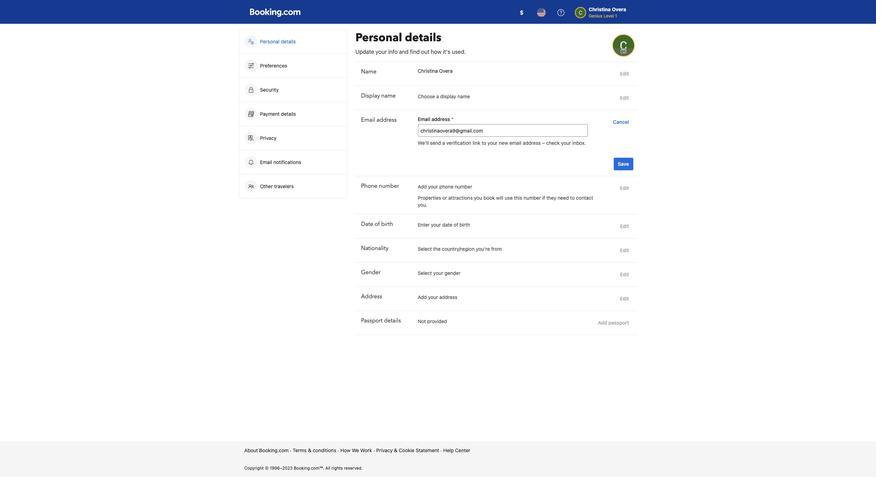 Task type: describe. For each thing, give the bounding box(es) containing it.
edit button for nationality
[[618, 244, 632, 257]]

your up properties
[[428, 184, 438, 190]]

edit for gender
[[620, 272, 629, 278]]

address down display name
[[377, 116, 397, 124]]

use
[[505, 195, 513, 201]]

choose
[[418, 93, 435, 99]]

help center link
[[444, 447, 471, 454]]

add for add your phone number
[[418, 184, 427, 190]]

address down gender
[[440, 294, 458, 300]]

security link
[[239, 78, 347, 102]]

copyright
[[244, 466, 264, 471]]

it's
[[443, 49, 451, 55]]

phone
[[361, 182, 378, 190]]

copyright © 1996–2023 booking.com™. all rights reserved.
[[244, 466, 363, 471]]

email notifications
[[260, 159, 301, 165]]

details for personal details
[[281, 38, 296, 44]]

add for add passport
[[598, 320, 608, 326]]

not
[[418, 318, 426, 324]]

date of birth
[[361, 220, 393, 228]]

address
[[361, 293, 382, 301]]

date
[[361, 220, 373, 228]]

cancel
[[613, 119, 629, 125]]

address left "–"
[[523, 140, 541, 146]]

not provided
[[418, 318, 447, 324]]

edit button for address
[[618, 293, 632, 305]]

from
[[492, 246, 502, 252]]

1 horizontal spatial of
[[454, 222, 459, 228]]

check
[[547, 140, 560, 146]]

edit for name
[[620, 71, 629, 77]]

save
[[618, 161, 629, 167]]

about booking.com
[[244, 448, 289, 454]]

personal for personal details
[[260, 38, 280, 44]]

phone number
[[361, 182, 399, 190]]

travelers
[[274, 183, 294, 189]]

email for email address *
[[418, 116, 430, 122]]

how we work
[[341, 448, 372, 454]]

details for payment details
[[281, 111, 296, 117]]

edit for phone number
[[620, 185, 629, 191]]

attractions
[[449, 195, 473, 201]]

display
[[441, 93, 456, 99]]

your left inbox.
[[561, 140, 571, 146]]

properties or attractions you book will use this number if they need to contact you.
[[418, 195, 594, 208]]

privacy for privacy
[[260, 135, 277, 141]]

reserved.
[[344, 466, 363, 471]]

out
[[421, 49, 430, 55]]

0 horizontal spatial number
[[379, 182, 399, 190]]

provided
[[428, 318, 447, 324]]

terms & conditions link
[[293, 447, 336, 454]]

preferences link
[[239, 54, 347, 78]]

edit for nationality
[[620, 247, 629, 253]]

and
[[399, 49, 409, 55]]

edit button for name
[[618, 68, 632, 80]]

other
[[260, 183, 273, 189]]

1 horizontal spatial number
[[455, 184, 473, 190]]

edit for date of birth
[[620, 223, 629, 229]]

gender
[[361, 269, 381, 276]]

about
[[244, 448, 258, 454]]

all
[[326, 466, 331, 471]]

need
[[558, 195, 569, 201]]

work
[[361, 448, 372, 454]]

to inside the properties or attractions you book will use this number if they need to contact you.
[[571, 195, 575, 201]]

you're
[[476, 246, 490, 252]]

how
[[431, 49, 442, 55]]

christina for christina overa
[[418, 68, 438, 74]]

personal for personal details update your info and find out how it's used.
[[356, 30, 402, 45]]

1 horizontal spatial name
[[458, 93, 470, 99]]

add passport
[[598, 320, 629, 326]]

book
[[484, 195, 495, 201]]

other travelers
[[260, 183, 294, 189]]

passport
[[609, 320, 629, 326]]

privacy & cookie statement
[[376, 448, 439, 454]]

passport
[[361, 317, 383, 325]]

info
[[388, 49, 398, 55]]

find
[[410, 49, 420, 55]]

name
[[361, 68, 377, 76]]

your left the date
[[431, 222, 441, 228]]

0 horizontal spatial of
[[375, 220, 380, 228]]

help
[[444, 448, 454, 454]]

passport details
[[361, 317, 401, 325]]

1 horizontal spatial birth
[[460, 222, 470, 228]]

display
[[361, 92, 380, 100]]

*
[[452, 116, 454, 122]]

0 horizontal spatial birth
[[381, 220, 393, 228]]

country/region
[[442, 246, 475, 252]]

update
[[356, 49, 374, 55]]

contact
[[576, 195, 594, 201]]

select your gender
[[418, 270, 461, 276]]

we'll
[[418, 140, 429, 146]]

enter your date of birth
[[418, 222, 470, 228]]

payment details link
[[239, 102, 347, 126]]

email notifications link
[[239, 150, 347, 174]]

christina for christina overa genius level 1
[[589, 6, 611, 12]]

address left *
[[432, 116, 450, 122]]

privacy for privacy & cookie statement
[[376, 448, 393, 454]]

payment
[[260, 111, 280, 117]]

personal details update your info and find out how it's used.
[[356, 30, 466, 55]]

phone
[[440, 184, 454, 190]]

0 horizontal spatial name
[[382, 92, 396, 100]]

save button
[[614, 158, 634, 170]]

enter
[[418, 222, 430, 228]]

link
[[473, 140, 481, 146]]

gender
[[445, 270, 461, 276]]

edit button for gender
[[618, 268, 632, 281]]

select the country/region you're from
[[418, 246, 502, 252]]

$ button
[[514, 4, 530, 21]]

personal details
[[260, 38, 296, 44]]

new
[[499, 140, 508, 146]]

security
[[260, 87, 279, 93]]

& for terms
[[308, 448, 312, 454]]

terms
[[293, 448, 307, 454]]

if
[[543, 195, 545, 201]]

overa for christina overa
[[439, 68, 453, 74]]

edit for display name
[[620, 95, 629, 101]]



Task type: locate. For each thing, give the bounding box(es) containing it.
5 edit from the top
[[620, 247, 629, 253]]

edit button for phone number
[[618, 182, 632, 195]]

6 edit button from the top
[[618, 268, 632, 281]]

0 vertical spatial overa
[[612, 6, 627, 12]]

help center
[[444, 448, 471, 454]]

5 edit button from the top
[[618, 244, 632, 257]]

0 vertical spatial a
[[437, 93, 439, 99]]

personal details link
[[239, 30, 347, 54]]

center
[[455, 448, 471, 454]]

email inside email notifications link
[[260, 159, 272, 165]]

4 edit button from the top
[[618, 220, 632, 233]]

0 horizontal spatial &
[[308, 448, 312, 454]]

select for gender
[[418, 270, 432, 276]]

cookie
[[399, 448, 415, 454]]

select for nationality
[[418, 246, 432, 252]]

2 edit from the top
[[620, 95, 629, 101]]

personal up update
[[356, 30, 402, 45]]

a right send
[[443, 140, 445, 146]]

1 select from the top
[[418, 246, 432, 252]]

email down display
[[361, 116, 375, 124]]

email address
[[361, 116, 397, 124]]

add inside dropdown button
[[598, 320, 608, 326]]

1 edit button from the top
[[618, 68, 632, 80]]

privacy link
[[239, 126, 347, 150]]

0 horizontal spatial a
[[437, 93, 439, 99]]

4 edit from the top
[[620, 223, 629, 229]]

add up properties
[[418, 184, 427, 190]]

number
[[379, 182, 399, 190], [455, 184, 473, 190], [524, 195, 541, 201]]

1 horizontal spatial overa
[[612, 6, 627, 12]]

& right the terms
[[308, 448, 312, 454]]

your left gender
[[434, 270, 444, 276]]

overa inside christina overa genius level 1
[[612, 6, 627, 12]]

None email field
[[418, 124, 588, 137]]

details inside personal details update your info and find out how it's used.
[[405, 30, 442, 45]]

©
[[265, 466, 269, 471]]

1 vertical spatial privacy
[[376, 448, 393, 454]]

0 vertical spatial select
[[418, 246, 432, 252]]

add passport button
[[596, 317, 632, 329]]

select
[[418, 246, 432, 252], [418, 270, 432, 276]]

send
[[430, 140, 441, 146]]

add left passport
[[598, 320, 608, 326]]

0 horizontal spatial privacy
[[260, 135, 277, 141]]

your left the "new" at the right
[[488, 140, 498, 146]]

booking.com
[[259, 448, 289, 454]]

date
[[443, 222, 453, 228]]

inbox.
[[573, 140, 586, 146]]

details for passport details
[[384, 317, 401, 325]]

other travelers link
[[239, 175, 347, 198]]

email for email notifications
[[260, 159, 272, 165]]

add
[[418, 184, 427, 190], [418, 294, 427, 300], [598, 320, 608, 326]]

a
[[437, 93, 439, 99], [443, 140, 445, 146]]

to right "need"
[[571, 195, 575, 201]]

overa up 1
[[612, 6, 627, 12]]

you
[[474, 195, 483, 201]]

1 vertical spatial to
[[571, 195, 575, 201]]

1 vertical spatial a
[[443, 140, 445, 146]]

1 horizontal spatial christina
[[589, 6, 611, 12]]

used.
[[452, 49, 466, 55]]

2 horizontal spatial email
[[418, 116, 430, 122]]

2 horizontal spatial number
[[524, 195, 541, 201]]

about booking.com link
[[244, 447, 289, 454]]

&
[[308, 448, 312, 454], [394, 448, 398, 454]]

email down the choose
[[418, 116, 430, 122]]

how we work link
[[341, 447, 372, 454]]

select left the the
[[418, 246, 432, 252]]

3 edit from the top
[[620, 185, 629, 191]]

verification
[[447, 140, 472, 146]]

email for email address
[[361, 116, 375, 124]]

1 horizontal spatial to
[[571, 195, 575, 201]]

edit button for display name
[[618, 92, 632, 104]]

birth right the date
[[460, 222, 470, 228]]

1 horizontal spatial email
[[361, 116, 375, 124]]

your left info
[[376, 49, 387, 55]]

details right 'passport'
[[384, 317, 401, 325]]

0 vertical spatial to
[[482, 140, 487, 146]]

edit for address
[[620, 296, 629, 302]]

your up not provided
[[428, 294, 438, 300]]

personal
[[356, 30, 402, 45], [260, 38, 280, 44]]

2 vertical spatial add
[[598, 320, 608, 326]]

to
[[482, 140, 487, 146], [571, 195, 575, 201]]

0 horizontal spatial personal
[[260, 38, 280, 44]]

payment details
[[260, 111, 297, 117]]

1 vertical spatial christina
[[418, 68, 438, 74]]

add up 'not'
[[418, 294, 427, 300]]

7 edit from the top
[[620, 296, 629, 302]]

3 edit button from the top
[[618, 182, 632, 195]]

notifications
[[274, 159, 301, 165]]

details up out at left top
[[405, 30, 442, 45]]

email
[[361, 116, 375, 124], [418, 116, 430, 122], [260, 159, 272, 165]]

display name
[[361, 92, 396, 100]]

you.
[[418, 202, 428, 208]]

booking.com™.
[[294, 466, 324, 471]]

details right the payment
[[281, 111, 296, 117]]

0 horizontal spatial overa
[[439, 68, 453, 74]]

& inside privacy & cookie statement link
[[394, 448, 398, 454]]

name
[[382, 92, 396, 100], [458, 93, 470, 99]]

1 horizontal spatial privacy
[[376, 448, 393, 454]]

1 vertical spatial select
[[418, 270, 432, 276]]

email left notifications on the top of the page
[[260, 159, 272, 165]]

preferences
[[260, 63, 287, 69]]

& inside terms & conditions "link"
[[308, 448, 312, 454]]

birth right "date"
[[381, 220, 393, 228]]

rights
[[332, 466, 343, 471]]

we'll send a verification link to your new email address – check your inbox.
[[418, 140, 586, 146]]

birth
[[381, 220, 393, 228], [460, 222, 470, 228]]

this
[[514, 195, 523, 201]]

2 & from the left
[[394, 448, 398, 454]]

details up preferences link
[[281, 38, 296, 44]]

your
[[376, 49, 387, 55], [488, 140, 498, 146], [561, 140, 571, 146], [428, 184, 438, 190], [431, 222, 441, 228], [434, 270, 444, 276], [428, 294, 438, 300]]

1 horizontal spatial a
[[443, 140, 445, 146]]

0 horizontal spatial to
[[482, 140, 487, 146]]

they
[[547, 195, 557, 201]]

your inside personal details update your info and find out how it's used.
[[376, 49, 387, 55]]

1 vertical spatial overa
[[439, 68, 453, 74]]

1 vertical spatial add
[[418, 294, 427, 300]]

how
[[341, 448, 351, 454]]

6 edit from the top
[[620, 272, 629, 278]]

add your phone number
[[418, 184, 473, 190]]

1 edit from the top
[[620, 71, 629, 77]]

details for personal details update your info and find out how it's used.
[[405, 30, 442, 45]]

0 vertical spatial privacy
[[260, 135, 277, 141]]

overa for christina overa genius level 1
[[612, 6, 627, 12]]

1996–2023
[[270, 466, 293, 471]]

2 select from the top
[[418, 270, 432, 276]]

number right 'phone'
[[379, 182, 399, 190]]

& left cookie
[[394, 448, 398, 454]]

christina
[[589, 6, 611, 12], [418, 68, 438, 74]]

personal inside personal details update your info and find out how it's used.
[[356, 30, 402, 45]]

to right link
[[482, 140, 487, 146]]

nationality
[[361, 245, 389, 252]]

number up attractions
[[455, 184, 473, 190]]

0 horizontal spatial email
[[260, 159, 272, 165]]

level
[[604, 13, 614, 19]]

address
[[377, 116, 397, 124], [432, 116, 450, 122], [523, 140, 541, 146], [440, 294, 458, 300]]

overa down it's in the right top of the page
[[439, 68, 453, 74]]

details
[[405, 30, 442, 45], [281, 38, 296, 44], [281, 111, 296, 117], [384, 317, 401, 325]]

number inside the properties or attractions you book will use this number if they need to contact you.
[[524, 195, 541, 201]]

statement
[[416, 448, 439, 454]]

conditions
[[313, 448, 336, 454]]

of right "date"
[[375, 220, 380, 228]]

1 horizontal spatial personal
[[356, 30, 402, 45]]

properties
[[418, 195, 441, 201]]

a left display
[[437, 93, 439, 99]]

0 horizontal spatial christina
[[418, 68, 438, 74]]

or
[[443, 195, 447, 201]]

edit button for date of birth
[[618, 220, 632, 233]]

0 vertical spatial christina
[[589, 6, 611, 12]]

0 vertical spatial add
[[418, 184, 427, 190]]

christina inside christina overa genius level 1
[[589, 6, 611, 12]]

number left if
[[524, 195, 541, 201]]

christina up genius
[[589, 6, 611, 12]]

email address *
[[418, 116, 454, 122]]

1
[[616, 13, 617, 19]]

1 horizontal spatial &
[[394, 448, 398, 454]]

christina down out at left top
[[418, 68, 438, 74]]

of right the date
[[454, 222, 459, 228]]

2 edit button from the top
[[618, 92, 632, 104]]

$
[[520, 9, 524, 16]]

& for privacy
[[394, 448, 398, 454]]

personal up preferences
[[260, 38, 280, 44]]

privacy down the payment
[[260, 135, 277, 141]]

select up add your address
[[418, 270, 432, 276]]

add for add your address
[[418, 294, 427, 300]]

email
[[510, 140, 522, 146]]

privacy & cookie statement link
[[376, 447, 439, 454]]

cancel button
[[611, 116, 632, 128]]

privacy right work
[[376, 448, 393, 454]]

1 & from the left
[[308, 448, 312, 454]]

7 edit button from the top
[[618, 293, 632, 305]]



Task type: vqa. For each thing, say whether or not it's contained in the screenshot.
Language's Edit dropdown button
no



